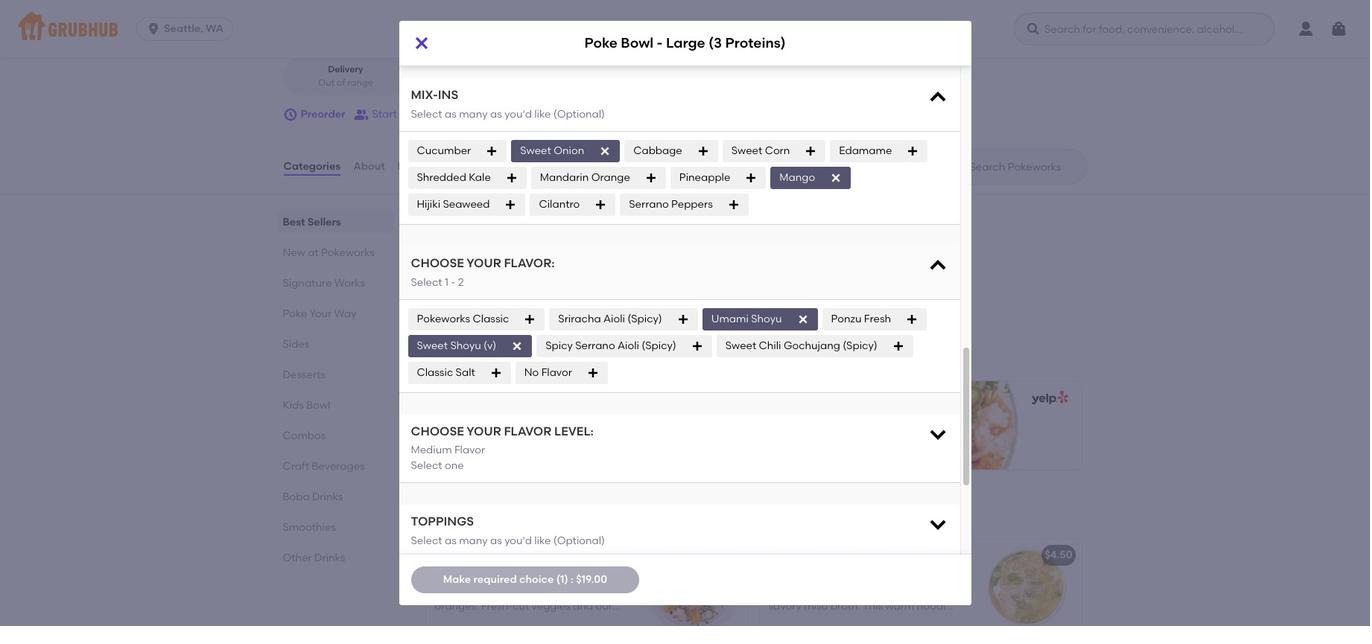 Task type: locate. For each thing, give the bounding box(es) containing it.
0 vertical spatial like
[[535, 108, 551, 121]]

svg image for spicy serrano aioli (spicy)
[[692, 341, 704, 353]]

craft
[[283, 461, 309, 473]]

0 vertical spatial choose
[[411, 256, 464, 271]]

bowl
[[621, 35, 654, 52], [307, 400, 331, 412], [465, 422, 490, 434], [502, 550, 527, 562]]

0 vertical spatial way
[[366, 3, 389, 16]]

poke your way
[[283, 308, 357, 321]]

of left $15
[[564, 252, 574, 264]]

kids
[[283, 400, 304, 412]]

sweet for sweet shoyu (v)
[[417, 340, 448, 352]]

1 horizontal spatial $15.65
[[704, 550, 735, 562]]

like
[[535, 108, 551, 121], [535, 535, 551, 548]]

1 vertical spatial •
[[466, 77, 469, 88]]

1 vertical spatial like
[[535, 535, 551, 548]]

way left ne
[[366, 3, 389, 16]]

0 horizontal spatial proteins)
[[554, 422, 600, 434]]

classic salt
[[417, 367, 475, 379]]

1 you'd from the top
[[505, 108, 532, 121]]

of down delivery
[[337, 77, 345, 88]]

0 horizontal spatial •
[[409, 3, 413, 16]]

as down ins
[[445, 108, 457, 121]]

1 horizontal spatial proteins)
[[726, 35, 786, 52]]

0 vertical spatial pokeworks
[[321, 247, 375, 259]]

:
[[571, 574, 574, 587]]

1 vertical spatial choose
[[411, 425, 464, 439]]

1 vertical spatial way
[[334, 308, 357, 321]]

1 horizontal spatial serrano
[[629, 198, 669, 211]]

1 horizontal spatial of
[[564, 252, 574, 264]]

0 vertical spatial proteins)
[[726, 35, 786, 52]]

chicken noodle soup image
[[970, 540, 1082, 627]]

ordered
[[450, 356, 490, 368]]

2 vertical spatial -
[[492, 422, 496, 434]]

0 horizontal spatial new at pokeworks
[[283, 247, 375, 259]]

out
[[318, 77, 335, 88]]

select inside choose your flavor: select 1 - 2
[[411, 276, 443, 289]]

choose inside choose your flavor: select 1 - 2
[[411, 256, 464, 271]]

drinks right other on the bottom left of page
[[315, 552, 345, 565]]

0 vertical spatial drinks
[[312, 491, 343, 504]]

0 horizontal spatial classic
[[417, 367, 453, 379]]

lobster
[[461, 550, 500, 562]]

order right correct
[[599, 27, 622, 37]]

proteins) right (3
[[726, 35, 786, 52]]

select left 1
[[411, 276, 443, 289]]

1
[[445, 276, 449, 289]]

svg image for mandarin orange
[[645, 172, 657, 184]]

classic
[[473, 313, 509, 326], [417, 367, 453, 379]]

you'd up make required choice (1) : $19.00
[[505, 535, 532, 548]]

2 many from the top
[[459, 535, 488, 548]]

reviews button
[[397, 140, 440, 194]]

serrano left 'peppers'
[[629, 198, 669, 211]]

warm
[[886, 601, 915, 614]]

mi
[[452, 77, 463, 88]]

classic left salt
[[417, 367, 453, 379]]

aioli down sriracha aioli (spicy)
[[618, 340, 640, 352]]

shoyu up ordered on the bottom left
[[451, 340, 481, 352]]

svg image
[[146, 22, 161, 37], [1026, 22, 1041, 37], [413, 34, 431, 52], [928, 87, 949, 108], [805, 145, 817, 157], [506, 172, 518, 184], [645, 172, 657, 184], [746, 172, 758, 184], [831, 172, 842, 184], [505, 199, 517, 211], [595, 199, 607, 211], [728, 199, 740, 211], [524, 314, 536, 326], [907, 314, 918, 326], [512, 341, 523, 353], [692, 341, 704, 353], [587, 367, 599, 379]]

preorder
[[301, 108, 345, 121]]

with down this
[[859, 616, 881, 627]]

spicy
[[546, 340, 573, 352]]

0 vertical spatial new at pokeworks
[[283, 247, 375, 259]]

3 select from the top
[[411, 460, 443, 472]]

svg image
[[1331, 20, 1349, 38], [283, 107, 298, 122], [486, 145, 498, 157], [599, 145, 611, 157], [698, 145, 710, 157], [907, 145, 919, 157], [928, 256, 949, 277], [677, 314, 689, 326], [797, 314, 809, 326], [893, 341, 905, 353], [490, 367, 502, 379], [928, 424, 949, 445], [928, 514, 949, 535]]

$15.65
[[437, 439, 468, 452], [704, 550, 735, 562]]

new at pokeworks up luxe lobster bowl
[[423, 505, 568, 524]]

new up luxe
[[423, 505, 459, 524]]

- for large
[[657, 35, 663, 52]]

sellers up ordered on the bottom left
[[461, 335, 513, 353]]

(spicy)
[[628, 313, 663, 326], [642, 340, 677, 352], [843, 340, 878, 352]]

svg image for mango
[[831, 172, 842, 184]]

0 vertical spatial -
[[657, 35, 663, 52]]

0 horizontal spatial $15.65
[[437, 439, 468, 452]]

you'd down min
[[505, 108, 532, 121]]

order
[[599, 27, 622, 37], [432, 108, 460, 121]]

1 vertical spatial order
[[432, 108, 460, 121]]

0 vertical spatial best
[[283, 216, 305, 229]]

your for flavor
[[467, 425, 501, 439]]

many up lobster
[[459, 535, 488, 548]]

2 horizontal spatial -
[[657, 35, 663, 52]]

1 select from the top
[[411, 108, 443, 121]]

0 vertical spatial new
[[283, 247, 306, 259]]

serrano down sriracha aioli (spicy)
[[576, 340, 615, 352]]

4 select from the top
[[411, 535, 443, 548]]

choose up 1
[[411, 256, 464, 271]]

on down (v)
[[493, 356, 506, 368]]

many down 10–20
[[459, 108, 488, 121]]

as
[[445, 108, 457, 121], [490, 108, 502, 121], [445, 535, 457, 548], [490, 535, 502, 548]]

0 vertical spatial at
[[308, 247, 319, 259]]

sweet left onion
[[521, 145, 551, 157]]

ramen
[[837, 586, 870, 599]]

0 vertical spatial on
[[493, 252, 506, 264]]

0 vertical spatial sellers
[[308, 216, 341, 229]]

food
[[399, 27, 419, 37]]

1 horizontal spatial pokeworks
[[417, 313, 471, 326]]

green
[[883, 616, 913, 627]]

select
[[411, 108, 443, 121], [411, 276, 443, 289], [411, 460, 443, 472], [411, 535, 443, 548]]

your inside choose your flavor: select 1 - 2
[[467, 256, 501, 271]]

offer
[[438, 252, 464, 264]]

1 vertical spatial best
[[423, 335, 458, 353]]

(425) 214-1182 button
[[416, 3, 483, 18]]

0 horizontal spatial pokeworks
[[321, 247, 375, 259]]

1 vertical spatial proteins)
[[554, 422, 600, 434]]

sellers
[[308, 216, 341, 229], [461, 335, 513, 353]]

sellers down categories button
[[308, 216, 341, 229]]

serrano
[[629, 198, 669, 211], [576, 340, 615, 352]]

seattle, wa button
[[137, 17, 239, 41]]

0 horizontal spatial sellers
[[308, 216, 341, 229]]

choose inside choose your flavor level: medium flavor select one
[[411, 425, 464, 439]]

1 horizontal spatial way
[[366, 3, 389, 16]]

0 vertical spatial $15.65
[[437, 439, 468, 452]]

mix-ins select as many as you'd like (optional)
[[411, 88, 605, 121]]

shredded
[[417, 171, 467, 184]]

1 horizontal spatial best
[[423, 335, 458, 353]]

about button
[[353, 140, 386, 194]]

2 (optional) from the top
[[554, 535, 605, 548]]

on inside best sellers most ordered on grubhub
[[493, 356, 506, 368]]

select down mix-
[[411, 108, 443, 121]]

0 vertical spatial order
[[599, 27, 622, 37]]

$15.65 +
[[704, 550, 742, 562]]

poke inside poke bowl - regular (2 proteins) $15.65
[[437, 422, 462, 434]]

0 vertical spatial of
[[337, 77, 345, 88]]

ponzu fresh
[[832, 313, 892, 326]]

2 select from the top
[[411, 276, 443, 289]]

0 horizontal spatial flavor
[[455, 445, 485, 457]]

works
[[334, 277, 365, 290]]

ne
[[391, 3, 405, 16]]

make
[[443, 574, 471, 587]]

0 vertical spatial many
[[459, 108, 488, 121]]

svg image for ponzu fresh
[[907, 314, 918, 326]]

option group
[[283, 58, 539, 95]]

sweet up 'most'
[[417, 340, 448, 352]]

• right mi
[[466, 77, 469, 88]]

2 like from the top
[[535, 535, 551, 548]]

new
[[283, 247, 306, 259], [423, 505, 459, 524]]

with
[[769, 586, 790, 599], [859, 616, 881, 627]]

(spicy) for spicy serrano aioli (spicy)
[[642, 340, 677, 352]]

make required choice (1) : $19.00
[[443, 574, 608, 587]]

1 vertical spatial you'd
[[505, 535, 532, 548]]

0 horizontal spatial serrano
[[576, 340, 615, 352]]

combos
[[283, 430, 326, 443]]

drinks for other drinks
[[315, 552, 345, 565]]

10–20
[[472, 77, 497, 88]]

best up 'most'
[[423, 335, 458, 353]]

1 vertical spatial your
[[467, 425, 501, 439]]

sweet left corn at the top of page
[[732, 145, 763, 157]]

0 vertical spatial flavor
[[542, 367, 572, 379]]

0 vertical spatial shoyu
[[752, 313, 782, 326]]

1 horizontal spatial -
[[492, 422, 496, 434]]

select down the toppings
[[411, 535, 443, 548]]

group
[[400, 108, 430, 121]]

torch my poke
[[417, 30, 489, 43]]

choose your flavor: select 1 - 2
[[411, 256, 555, 289]]

broth.
[[831, 601, 861, 614]]

1 your from the top
[[467, 256, 501, 271]]

preorder button
[[283, 101, 345, 128]]

1 horizontal spatial classic
[[473, 313, 509, 326]]

sweet for sweet corn
[[732, 145, 763, 157]]

pickup 6.0 mi • 10–20 min
[[436, 64, 515, 88]]

$15.65 left chicken
[[704, 550, 735, 562]]

like up sweet onion
[[535, 108, 551, 121]]

1 horizontal spatial new
[[423, 505, 459, 524]]

bowl left large at top
[[621, 35, 654, 52]]

best inside best sellers most ordered on grubhub
[[423, 335, 458, 353]]

1 horizontal spatial new at pokeworks
[[423, 505, 568, 524]]

shoyu for sweet
[[451, 340, 481, 352]]

with up savory at the bottom right
[[769, 586, 790, 599]]

(spicy) down ponzu fresh in the right of the page
[[843, 340, 878, 352]]

bowl inside poke bowl - regular (2 proteins) $15.65
[[465, 422, 490, 434]]

0 horizontal spatial way
[[334, 308, 357, 321]]

one
[[445, 460, 464, 472]]

corn
[[765, 145, 790, 157]]

1 horizontal spatial yelp image
[[1029, 392, 1069, 406]]

svg image inside the preorder button
[[283, 107, 298, 122]]

0 horizontal spatial best
[[283, 216, 305, 229]]

0 vertical spatial (optional)
[[554, 108, 605, 121]]

0 horizontal spatial order
[[432, 108, 460, 121]]

2 choose from the top
[[411, 425, 464, 439]]

2 your from the top
[[467, 425, 501, 439]]

- left large at top
[[657, 35, 663, 52]]

0 horizontal spatial yelp image
[[695, 392, 735, 406]]

on left first
[[493, 252, 506, 264]]

like up choice
[[535, 535, 551, 548]]

1 horizontal spatial shoyu
[[752, 313, 782, 326]]

1 vertical spatial (optional)
[[554, 535, 605, 548]]

proteins) inside poke bowl - regular (2 proteins) $15.65
[[554, 422, 600, 434]]

1 vertical spatial at
[[462, 505, 479, 524]]

sriracha
[[559, 313, 601, 326]]

svg image for sweet corn
[[805, 145, 817, 157]]

(425)
[[416, 3, 441, 16]]

0 horizontal spatial of
[[337, 77, 345, 88]]

as up luxe
[[445, 535, 457, 548]]

flavor right no
[[542, 367, 572, 379]]

(optional) up onion
[[554, 108, 605, 121]]

like inside toppings select as many as you'd like (optional)
[[535, 535, 551, 548]]

as down min
[[490, 108, 502, 121]]

1182
[[464, 3, 483, 16]]

way for your
[[334, 308, 357, 321]]

0 vertical spatial your
[[467, 256, 501, 271]]

(optional) up :
[[554, 535, 605, 548]]

Search Pokeworks search field
[[969, 160, 1083, 174]]

poke for poke bowl - large (3 proteins)
[[585, 35, 618, 52]]

1 vertical spatial flavor
[[455, 445, 485, 457]]

at up lobster
[[462, 505, 479, 524]]

0 vertical spatial with
[[769, 586, 790, 599]]

aioli up spicy serrano aioli (spicy)
[[604, 313, 625, 326]]

1 vertical spatial many
[[459, 535, 488, 548]]

svg image for shredded kale
[[506, 172, 518, 184]]

1 horizontal spatial order
[[599, 27, 622, 37]]

select inside toppings select as many as you'd like (optional)
[[411, 535, 443, 548]]

choose up medium
[[411, 425, 464, 439]]

sweet down umami shoyu
[[726, 340, 757, 352]]

as up luxe lobster bowl
[[490, 535, 502, 548]]

good food
[[372, 27, 419, 37]]

(spicy) up spicy serrano aioli (spicy)
[[628, 313, 663, 326]]

aioli
[[604, 313, 625, 326], [618, 340, 640, 352]]

+
[[735, 550, 742, 562]]

chicken noodle soup
[[769, 550, 879, 562]]

seattle, wa
[[164, 22, 224, 35]]

sellers for best sellers most ordered on grubhub
[[461, 335, 513, 353]]

way right your
[[334, 308, 357, 321]]

cucumber
[[417, 145, 471, 157]]

main navigation navigation
[[0, 0, 1371, 58]]

medium
[[411, 445, 452, 457]]

1 vertical spatial on
[[493, 356, 506, 368]]

1 horizontal spatial with
[[859, 616, 881, 627]]

flavor up one on the bottom of the page
[[455, 445, 485, 457]]

1 (optional) from the top
[[554, 108, 605, 121]]

2
[[458, 276, 464, 289]]

proteins) right (2
[[554, 422, 600, 434]]

bowl left "regular"
[[465, 422, 490, 434]]

pokeworks up luxe lobster bowl
[[483, 505, 568, 524]]

desserts
[[283, 369, 326, 382]]

1 vertical spatial with
[[859, 616, 881, 627]]

umami
[[712, 313, 749, 326]]

(spicy) down sriracha aioli (spicy)
[[642, 340, 677, 352]]

1 vertical spatial of
[[564, 252, 574, 264]]

proteins)
[[726, 35, 786, 52], [554, 422, 600, 434]]

1 vertical spatial -
[[451, 276, 456, 289]]

pokeworks up works
[[321, 247, 375, 259]]

1 horizontal spatial •
[[466, 77, 469, 88]]

and
[[915, 586, 935, 599]]

order down ins
[[432, 108, 460, 121]]

(2
[[542, 422, 551, 434]]

- left "regular"
[[492, 422, 496, 434]]

0 vertical spatial you'd
[[505, 108, 532, 121]]

on
[[493, 252, 506, 264], [493, 356, 506, 368]]

bowl for poke bowl - regular (2 proteins) $15.65
[[465, 422, 490, 434]]

new at pokeworks up signature works
[[283, 247, 375, 259]]

best down categories button
[[283, 216, 305, 229]]

bowl right kids
[[307, 400, 331, 412]]

cabbage
[[634, 145, 683, 157]]

sweet for sweet onion
[[521, 145, 551, 157]]

- inside poke bowl - regular (2 proteins) $15.65
[[492, 422, 496, 434]]

at
[[308, 247, 319, 259], [462, 505, 479, 524]]

yelp image
[[695, 392, 735, 406], [1029, 392, 1069, 406]]

shoyu up chili
[[752, 313, 782, 326]]

• inside pickup 6.0 mi • 10–20 min
[[466, 77, 469, 88]]

$15.65 up one on the bottom of the page
[[437, 439, 468, 452]]

drinks down craft beverages in the bottom left of the page
[[312, 491, 343, 504]]

sellers inside best sellers most ordered on grubhub
[[461, 335, 513, 353]]

classic down details at the top left of page
[[473, 313, 509, 326]]

• right ne
[[409, 3, 413, 16]]

on inside $3 off offer valid on first orders of $15 or more.
[[493, 252, 506, 264]]

1 vertical spatial drinks
[[315, 552, 345, 565]]

1 like from the top
[[535, 108, 551, 121]]

$19.00
[[576, 574, 608, 587]]

at down best sellers
[[308, 247, 319, 259]]

1 horizontal spatial sellers
[[461, 335, 513, 353]]

2 vertical spatial pokeworks
[[483, 505, 568, 524]]

pokeworks down see
[[417, 313, 471, 326]]

your
[[467, 256, 501, 271], [467, 425, 501, 439]]

1 choose from the top
[[411, 256, 464, 271]]

way for bellevue
[[366, 3, 389, 16]]

shoyu for umami
[[752, 313, 782, 326]]

1 vertical spatial shoyu
[[451, 340, 481, 352]]

- right 1
[[451, 276, 456, 289]]

select down medium
[[411, 460, 443, 472]]

gochujang
[[784, 340, 841, 352]]

0 horizontal spatial -
[[451, 276, 456, 289]]

1 horizontal spatial flavor
[[542, 367, 572, 379]]

0 horizontal spatial shoyu
[[451, 340, 481, 352]]

miso
[[804, 601, 828, 614]]

poke for poke bowl - regular (2 proteins) $15.65
[[437, 422, 462, 434]]

1 vertical spatial sellers
[[461, 335, 513, 353]]

start
[[372, 108, 397, 121]]

your inside choose your flavor level: medium flavor select one
[[467, 425, 501, 439]]

new up signature
[[283, 247, 306, 259]]

1 many from the top
[[459, 108, 488, 121]]

2 you'd from the top
[[505, 535, 532, 548]]

pickup
[[461, 64, 491, 75]]



Task type: vqa. For each thing, say whether or not it's contained in the screenshot.
rightmost $5.99
no



Task type: describe. For each thing, give the bounding box(es) containing it.
sweet chili gochujang (spicy)
[[726, 340, 878, 352]]

see
[[438, 296, 457, 309]]

bowl for poke bowl - large (3 proteins)
[[621, 35, 654, 52]]

svg image for cilantro
[[595, 199, 607, 211]]

salt
[[456, 367, 475, 379]]

smoothies
[[283, 522, 336, 535]]

choose your flavor level: medium flavor select one
[[411, 425, 594, 472]]

range
[[348, 77, 373, 88]]

2 horizontal spatial pokeworks
[[483, 505, 568, 524]]

proteins) for poke bowl - regular (2 proteins) $15.65
[[554, 422, 600, 434]]

categories button
[[283, 140, 342, 194]]

sriracha aioli (spicy)
[[559, 313, 663, 326]]

- inside choose your flavor: select 1 - 2
[[451, 276, 456, 289]]

kale
[[469, 171, 491, 184]]

many inside toppings select as many as you'd like (optional)
[[459, 535, 488, 548]]

or
[[438, 267, 448, 280]]

toppings
[[411, 515, 474, 529]]

of inside $3 off offer valid on first orders of $15 or more.
[[564, 252, 574, 264]]

svg image inside 'main navigation' navigation
[[1331, 20, 1349, 38]]

0 vertical spatial aioli
[[604, 313, 625, 326]]

chili
[[759, 340, 782, 352]]

boba drinks
[[283, 491, 343, 504]]

proteins) for poke bowl - large (3 proteins)
[[726, 35, 786, 52]]

umami shoyu
[[712, 313, 782, 326]]

sweet shoyu (v)
[[417, 340, 497, 352]]

bowl down toppings select as many as you'd like (optional)
[[502, 550, 527, 562]]

craft beverages
[[283, 461, 365, 473]]

grubhub
[[508, 356, 553, 368]]

$3
[[438, 234, 450, 247]]

0 vertical spatial •
[[409, 3, 413, 16]]

about
[[353, 160, 385, 173]]

ins
[[438, 88, 459, 102]]

1 vertical spatial aioli
[[618, 340, 640, 352]]

correct
[[563, 27, 597, 37]]

peppers
[[672, 198, 713, 211]]

of inside delivery out of range
[[337, 77, 345, 88]]

svg image for pokeworks classic
[[524, 314, 536, 326]]

order inside button
[[432, 108, 460, 121]]

best for best sellers most ordered on grubhub
[[423, 335, 458, 353]]

correct order
[[563, 27, 622, 37]]

you'd inside mix-ins select as many as you'd like (optional)
[[505, 108, 532, 121]]

choose for flavor:
[[411, 256, 464, 271]]

bellevue
[[322, 3, 364, 16]]

pokeworks classic
[[417, 313, 509, 326]]

svg image for no flavor
[[587, 367, 599, 379]]

other drinks
[[283, 552, 345, 565]]

best for best sellers
[[283, 216, 305, 229]]

222
[[302, 3, 319, 16]]

0 horizontal spatial at
[[308, 247, 319, 259]]

2 yelp image from the left
[[1029, 392, 1069, 406]]

you'd inside toppings select as many as you'd like (optional)
[[505, 535, 532, 548]]

see details button
[[438, 290, 494, 317]]

1 horizontal spatial at
[[462, 505, 479, 524]]

mango
[[780, 171, 816, 184]]

on for off
[[493, 252, 506, 264]]

your
[[310, 308, 332, 321]]

kids bowl
[[283, 400, 331, 412]]

people icon image
[[354, 107, 369, 122]]

your for flavor:
[[467, 256, 501, 271]]

on for sellers
[[493, 356, 506, 368]]

luxe lobster bowl image
[[636, 540, 748, 627]]

svg image for hijiki seaweed
[[505, 199, 517, 211]]

promo image
[[617, 245, 671, 300]]

0 horizontal spatial new
[[283, 247, 306, 259]]

ponzu
[[832, 313, 862, 326]]

flavor
[[504, 425, 552, 439]]

select inside choose your flavor level: medium flavor select one
[[411, 460, 443, 472]]

my
[[448, 30, 462, 43]]

1 vertical spatial new at pokeworks
[[423, 505, 568, 524]]

1 yelp image from the left
[[695, 392, 735, 406]]

svg image for pineapple
[[746, 172, 758, 184]]

0 vertical spatial classic
[[473, 313, 509, 326]]

flavor inside choose your flavor level: medium flavor select one
[[455, 445, 485, 457]]

orders
[[529, 252, 562, 264]]

delicate
[[793, 586, 834, 599]]

pineapple
[[680, 171, 731, 184]]

serrano peppers
[[629, 198, 713, 211]]

this
[[863, 601, 883, 614]]

svg image for sweet shoyu (v)
[[512, 341, 523, 353]]

(optional) inside toppings select as many as you'd like (optional)
[[554, 535, 605, 548]]

$15.65 inside poke bowl - regular (2 proteins) $15.65
[[437, 439, 468, 452]]

choose for flavor
[[411, 425, 464, 439]]

delivery out of range
[[318, 64, 373, 88]]

hijiki
[[417, 198, 441, 211]]

spicy serrano aioli (spicy)
[[546, 340, 677, 352]]

chicken
[[806, 571, 845, 583]]

noodle
[[917, 601, 952, 614]]

(optional) inside mix-ins select as many as you'd like (optional)
[[554, 108, 605, 121]]

1 vertical spatial $15.65
[[704, 550, 735, 562]]

mandarin
[[540, 171, 589, 184]]

$4.50
[[1045, 550, 1073, 562]]

orange
[[592, 171, 631, 184]]

select inside mix-ins select as many as you'd like (optional)
[[411, 108, 443, 121]]

1 vertical spatial classic
[[417, 367, 453, 379]]

valid
[[466, 252, 490, 264]]

beverages
[[312, 461, 365, 473]]

chicken
[[769, 550, 811, 562]]

222 bellevue way ne button
[[301, 2, 406, 19]]

savory
[[769, 601, 802, 614]]

regular
[[499, 422, 539, 434]]

no flavor
[[525, 367, 572, 379]]

drinks for boba drinks
[[312, 491, 343, 504]]

flavor:
[[504, 256, 555, 271]]

svg image inside seattle, wa button
[[146, 22, 161, 37]]

0 horizontal spatial with
[[769, 586, 790, 599]]

edamame
[[840, 145, 893, 157]]

option group containing delivery out of range
[[283, 58, 539, 95]]

seattle,
[[164, 22, 203, 35]]

svg image for serrano peppers
[[728, 199, 740, 211]]

- for regular
[[492, 422, 496, 434]]

sweet for sweet chili gochujang (spicy)
[[726, 340, 757, 352]]

good
[[372, 27, 397, 37]]

noodles
[[872, 586, 912, 599]]

search icon image
[[946, 158, 964, 176]]

noodle
[[813, 550, 851, 562]]

hijiki seaweed
[[417, 198, 490, 211]]

poke bowl - regular (2 proteins) $15.65
[[437, 422, 600, 452]]

luxe
[[435, 550, 459, 562]]

seaweed
[[443, 198, 490, 211]]

bowl for kids bowl
[[307, 400, 331, 412]]

wa
[[206, 22, 224, 35]]

soup
[[769, 616, 794, 627]]

sellers for best sellers
[[308, 216, 341, 229]]

0 vertical spatial serrano
[[629, 198, 669, 211]]

poke for poke your way
[[283, 308, 307, 321]]

1 vertical spatial new
[[423, 505, 459, 524]]

large
[[666, 35, 706, 52]]

best sellers
[[283, 216, 341, 229]]

signature works
[[283, 277, 365, 290]]

sides
[[283, 338, 310, 351]]

1 vertical spatial pokeworks
[[417, 313, 471, 326]]

sweet onion
[[521, 145, 585, 157]]

1 vertical spatial serrano
[[576, 340, 615, 352]]

$3 off offer valid on first orders of $15 or more.
[[438, 234, 592, 280]]

like inside mix-ins select as many as you'd like (optional)
[[535, 108, 551, 121]]

$15
[[577, 252, 592, 264]]

soup
[[853, 550, 879, 562]]

(3
[[709, 35, 722, 52]]

(spicy) for sweet chili gochujang (spicy)
[[843, 340, 878, 352]]

onion
[[554, 145, 585, 157]]

see details
[[438, 296, 494, 309]]

many inside mix-ins select as many as you'd like (optional)
[[459, 108, 488, 121]]



